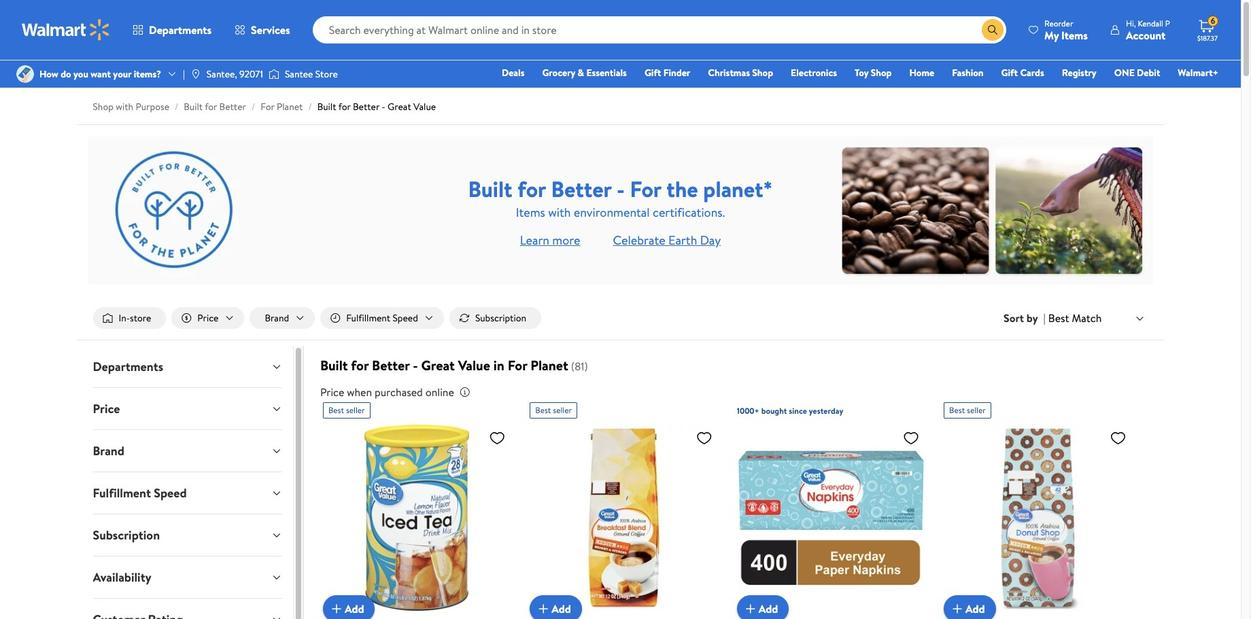 Task type: locate. For each thing, give the bounding box(es) containing it.
0 horizontal spatial  image
[[16, 65, 34, 83]]

gift inside gift finder link
[[645, 66, 661, 80]]

1 horizontal spatial speed
[[393, 312, 418, 325]]

1 vertical spatial with
[[548, 204, 571, 221]]

1 vertical spatial speed
[[154, 485, 187, 502]]

1 horizontal spatial best seller
[[535, 405, 572, 416]]

walmart+
[[1178, 66, 1219, 80]]

walmart image
[[22, 19, 110, 41]]

0 vertical spatial for
[[261, 100, 275, 114]]

your
[[113, 67, 132, 81]]

departments up items?
[[149, 22, 212, 37]]

since
[[789, 405, 807, 417]]

better inside built for better - for the planet* items with environmental certifications.
[[551, 174, 612, 204]]

- for great
[[413, 356, 418, 375]]

fulfillment speed inside tab
[[93, 485, 187, 502]]

subscription
[[475, 312, 526, 325], [93, 527, 160, 544]]

departments button up price tab
[[82, 346, 293, 388]]

want
[[91, 67, 111, 81]]

speed inside tab
[[154, 485, 187, 502]]

0 vertical spatial brand button
[[250, 307, 315, 329]]

| right by in the right of the page
[[1044, 311, 1046, 326]]

1 vertical spatial subscription
[[93, 527, 160, 544]]

value
[[414, 100, 436, 114], [458, 356, 490, 375]]

celebrate earth day link
[[613, 232, 721, 249]]

-
[[382, 100, 385, 114], [617, 174, 625, 204], [413, 356, 418, 375]]

1 horizontal spatial seller
[[553, 405, 572, 416]]

do
[[61, 67, 71, 81]]

account
[[1126, 28, 1166, 43]]

one debit link
[[1108, 65, 1167, 80]]

4 add from the left
[[966, 602, 985, 617]]

price button down departments 'tab'
[[82, 388, 293, 430]]

subscription tab
[[82, 515, 293, 556]]

bought
[[762, 405, 787, 417]]

1 vertical spatial price
[[320, 385, 344, 400]]

best for great value natural lemon flavor iced tea drink mix, 66.1 oz image
[[328, 405, 344, 416]]

1 vertical spatial |
[[1044, 311, 1046, 326]]

0 horizontal spatial |
[[183, 67, 185, 81]]

2 horizontal spatial shop
[[871, 66, 892, 80]]

0 horizontal spatial brand
[[93, 443, 124, 460]]

cards
[[1020, 66, 1045, 80]]

for up when at the bottom left of page
[[351, 356, 369, 375]]

1 horizontal spatial brand
[[265, 312, 289, 325]]

shop with purpose link
[[93, 100, 169, 114]]

best for great value donut shop, 100% arabica, medium roast, ground coffee, 12 oz image
[[950, 405, 965, 416]]

1 horizontal spatial items
[[1062, 28, 1088, 43]]

2 vertical spatial -
[[413, 356, 418, 375]]

2 gift from the left
[[1002, 66, 1018, 80]]

for right in
[[508, 356, 527, 375]]

best inside the best match dropdown button
[[1049, 311, 1070, 326]]

in-store button
[[93, 307, 166, 329]]

tab
[[82, 599, 293, 620]]

subscription up the availability
[[93, 527, 160, 544]]

planet down santee
[[277, 100, 303, 114]]

1 horizontal spatial gift
[[1002, 66, 1018, 80]]

0 horizontal spatial -
[[382, 100, 385, 114]]

0 horizontal spatial add to cart image
[[328, 602, 345, 618]]

shop right "toy"
[[871, 66, 892, 80]]

1 horizontal spatial fulfillment speed
[[346, 312, 418, 325]]

store
[[315, 67, 338, 81]]

hi,
[[1126, 17, 1136, 29]]

built
[[184, 100, 203, 114], [317, 100, 336, 114], [468, 174, 513, 204], [320, 356, 348, 375]]

departments button
[[121, 14, 223, 46], [82, 346, 293, 388]]

when
[[347, 385, 372, 400]]

- for for
[[617, 174, 625, 204]]

1 horizontal spatial value
[[458, 356, 490, 375]]

1 horizontal spatial /
[[252, 100, 255, 114]]

how
[[39, 67, 58, 81]]

/ right purpose
[[175, 100, 178, 114]]

electronics
[[791, 66, 837, 80]]

add button for great value everyday paper napkins, white, 400 count image
[[737, 596, 789, 620]]

3 best seller from the left
[[950, 405, 986, 416]]

gift for gift finder
[[645, 66, 661, 80]]

1 best seller from the left
[[328, 405, 365, 416]]

gift cards
[[1002, 66, 1045, 80]]

for planet link
[[261, 100, 303, 114]]

add button for great value donut shop, 100% arabica, medium roast, ground coffee, 12 oz image
[[944, 596, 996, 620]]

2 horizontal spatial add to cart image
[[950, 602, 966, 618]]

1 vertical spatial fulfillment speed button
[[82, 473, 293, 514]]

sort and filter section element
[[77, 297, 1165, 340]]

departments button up items?
[[121, 14, 223, 46]]

gift inside 'gift cards' link
[[1002, 66, 1018, 80]]

1 vertical spatial price button
[[82, 388, 293, 430]]

brand button
[[250, 307, 315, 329], [82, 431, 293, 472]]

0 vertical spatial brand
[[265, 312, 289, 325]]

subscription up in
[[475, 312, 526, 325]]

shop with purpose / built for better / for planet / built for better - great value
[[93, 100, 436, 114]]

availability tab
[[82, 557, 293, 599]]

for inside built for better - for the planet* items with environmental certifications.
[[630, 174, 661, 204]]

celebrate earth day
[[613, 232, 721, 249]]

price button
[[172, 307, 244, 329], [82, 388, 293, 430]]

fulfillment speed
[[346, 312, 418, 325], [93, 485, 187, 502]]

add for add to cart image on the right bottom
[[759, 602, 778, 617]]

0 horizontal spatial items
[[516, 204, 545, 221]]

2 horizontal spatial best seller
[[950, 405, 986, 416]]

1 horizontal spatial -
[[413, 356, 418, 375]]

1 vertical spatial value
[[458, 356, 490, 375]]

great
[[388, 100, 411, 114], [421, 356, 455, 375]]

1 horizontal spatial price
[[197, 312, 219, 325]]

2 horizontal spatial /
[[308, 100, 312, 114]]

brand tab
[[82, 431, 293, 472]]

| right items?
[[183, 67, 185, 81]]

1 vertical spatial brand
[[93, 443, 124, 460]]

seller for great value donut shop, 100% arabica, medium roast, ground coffee, 12 oz image
[[967, 405, 986, 416]]

/ left the for planet link
[[252, 100, 255, 114]]

1000+ bought since yesterday
[[737, 405, 844, 417]]

speed
[[393, 312, 418, 325], [154, 485, 187, 502]]

departments tab
[[82, 346, 293, 388]]

1 vertical spatial for
[[630, 174, 661, 204]]

home
[[910, 66, 935, 80]]

departments down in-store 'button'
[[93, 358, 163, 376]]

0 horizontal spatial price
[[93, 401, 120, 418]]

add button for great value natural lemon flavor iced tea drink mix, 66.1 oz image
[[323, 596, 375, 620]]

2 horizontal spatial price
[[320, 385, 344, 400]]

1 horizontal spatial subscription
[[475, 312, 526, 325]]

speed up built for better - great value in for planet (81) on the bottom of page
[[393, 312, 418, 325]]

for
[[261, 100, 275, 114], [630, 174, 661, 204], [508, 356, 527, 375]]

speed up subscription tab
[[154, 485, 187, 502]]

3 add to cart image from the left
[[950, 602, 966, 618]]

brand inside tab
[[93, 443, 124, 460]]

brand inside sort and filter section element
[[265, 312, 289, 325]]

gift
[[645, 66, 661, 80], [1002, 66, 1018, 80]]

add to cart image for great value breakfast blend, 100% arabica, medium roast, ground coffee, 12 oz image
[[535, 602, 552, 618]]

gift left "cards"
[[1002, 66, 1018, 80]]

grocery & essentials link
[[536, 65, 633, 80]]

0 vertical spatial -
[[382, 100, 385, 114]]

| inside sort and filter section element
[[1044, 311, 1046, 326]]

add to favorites list, great value donut shop, 100% arabica, medium roast, ground coffee, 12 oz image
[[1110, 430, 1127, 447]]

 image for how do you want your items?
[[16, 65, 34, 83]]

1 vertical spatial planet
[[531, 356, 568, 375]]

0 horizontal spatial fulfillment
[[93, 485, 151, 502]]

best
[[1049, 311, 1070, 326], [328, 405, 344, 416], [535, 405, 551, 416], [950, 405, 965, 416]]

0 horizontal spatial great
[[388, 100, 411, 114]]

2 seller from the left
[[553, 405, 572, 416]]

shop inside christmas shop link
[[752, 66, 773, 80]]

great value breakfast blend, 100% arabica, medium roast, ground coffee, 12 oz image
[[530, 424, 718, 612]]

certifications.
[[653, 204, 725, 221]]

for left the
[[630, 174, 661, 204]]

3 add from the left
[[759, 602, 778, 617]]

price when purchased online
[[320, 385, 454, 400]]

0 horizontal spatial planet
[[277, 100, 303, 114]]

items
[[1062, 28, 1088, 43], [516, 204, 545, 221]]

0 horizontal spatial fulfillment speed
[[93, 485, 187, 502]]

one
[[1115, 66, 1135, 80]]

1 seller from the left
[[346, 405, 365, 416]]

seller for great value breakfast blend, 100% arabica, medium roast, ground coffee, 12 oz image
[[553, 405, 572, 416]]

for down 92071
[[261, 100, 275, 114]]

1 vertical spatial fulfillment
[[93, 485, 151, 502]]

gift left finder
[[645, 66, 661, 80]]

santee store
[[285, 67, 338, 81]]

1 horizontal spatial |
[[1044, 311, 1046, 326]]

1 horizontal spatial shop
[[752, 66, 773, 80]]

add to cart image
[[328, 602, 345, 618], [535, 602, 552, 618], [950, 602, 966, 618]]

planet left (81) on the bottom left of page
[[531, 356, 568, 375]]

2 best seller from the left
[[535, 405, 572, 416]]

items right "my"
[[1062, 28, 1088, 43]]

1 horizontal spatial  image
[[190, 69, 201, 80]]

add button
[[323, 596, 375, 620], [530, 596, 582, 620], [737, 596, 789, 620], [944, 596, 996, 620]]

shop down want
[[93, 100, 114, 114]]

|
[[183, 67, 185, 81], [1044, 311, 1046, 326]]

best seller
[[328, 405, 365, 416], [535, 405, 572, 416], [950, 405, 986, 416]]

fulfillment speed tab
[[82, 473, 293, 514]]

0 horizontal spatial speed
[[154, 485, 187, 502]]

built inside built for better - for the planet* items with environmental certifications.
[[468, 174, 513, 204]]

items inside built for better - for the planet* items with environmental certifications.
[[516, 204, 545, 221]]

0 horizontal spatial seller
[[346, 405, 365, 416]]

essentials
[[587, 66, 627, 80]]

1 add to cart image from the left
[[328, 602, 345, 618]]

online
[[426, 385, 454, 400]]

great value everyday paper napkins, white, 400 count image
[[737, 424, 925, 612]]

items up learn
[[516, 204, 545, 221]]

1 vertical spatial departments
[[93, 358, 163, 376]]

1 add button from the left
[[323, 596, 375, 620]]

with
[[116, 100, 133, 114], [548, 204, 571, 221]]

1 horizontal spatial fulfillment
[[346, 312, 391, 325]]

0 vertical spatial items
[[1062, 28, 1088, 43]]

planet
[[277, 100, 303, 114], [531, 356, 568, 375]]

0 horizontal spatial subscription
[[93, 527, 160, 544]]

grocery
[[542, 66, 576, 80]]

for
[[205, 100, 217, 114], [338, 100, 351, 114], [518, 174, 546, 204], [351, 356, 369, 375]]

best match
[[1049, 311, 1102, 326]]

0 vertical spatial value
[[414, 100, 436, 114]]

brand
[[265, 312, 289, 325], [93, 443, 124, 460]]

2 horizontal spatial -
[[617, 174, 625, 204]]

3 / from the left
[[308, 100, 312, 114]]

0 horizontal spatial gift
[[645, 66, 661, 80]]

4 add button from the left
[[944, 596, 996, 620]]

/ right the for planet link
[[308, 100, 312, 114]]

1 vertical spatial -
[[617, 174, 625, 204]]

0 horizontal spatial /
[[175, 100, 178, 114]]

0 horizontal spatial for
[[261, 100, 275, 114]]

1 vertical spatial great
[[421, 356, 455, 375]]

legal information image
[[460, 387, 471, 398]]

1 vertical spatial fulfillment speed
[[93, 485, 187, 502]]

add to cart image
[[742, 602, 759, 618]]

3 add button from the left
[[737, 596, 789, 620]]

gift finder
[[645, 66, 691, 80]]

purpose
[[136, 100, 169, 114]]

0 vertical spatial fulfillment speed
[[346, 312, 418, 325]]

 image left santee,
[[190, 69, 201, 80]]

1 horizontal spatial with
[[548, 204, 571, 221]]

2 horizontal spatial for
[[630, 174, 661, 204]]

0 horizontal spatial shop
[[93, 100, 114, 114]]

price button up departments 'tab'
[[172, 307, 244, 329]]

1 gift from the left
[[645, 66, 661, 80]]

2 vertical spatial for
[[508, 356, 527, 375]]

2 vertical spatial price
[[93, 401, 120, 418]]

0 horizontal spatial best seller
[[328, 405, 365, 416]]

0 horizontal spatial with
[[116, 100, 133, 114]]

0 vertical spatial subscription
[[475, 312, 526, 325]]

great value natural lemon flavor iced tea drink mix, 66.1 oz image
[[323, 424, 511, 612]]

(81)
[[571, 359, 588, 374]]

2 add from the left
[[552, 602, 571, 617]]

 image left how
[[16, 65, 34, 83]]

with left purpose
[[116, 100, 133, 114]]

- inside built for better - for the planet* items with environmental certifications.
[[617, 174, 625, 204]]

1 horizontal spatial add to cart image
[[535, 602, 552, 618]]

2 add button from the left
[[530, 596, 582, 620]]

1 vertical spatial items
[[516, 204, 545, 221]]

0 vertical spatial speed
[[393, 312, 418, 325]]

fulfillment inside tab
[[93, 485, 151, 502]]

2 horizontal spatial seller
[[967, 405, 986, 416]]

0 vertical spatial |
[[183, 67, 185, 81]]

0 vertical spatial fulfillment
[[346, 312, 391, 325]]

for up learn
[[518, 174, 546, 204]]

best seller for great value natural lemon flavor iced tea drink mix, 66.1 oz image
[[328, 405, 365, 416]]

3 seller from the left
[[967, 405, 986, 416]]

shop inside 'toy shop' link
[[871, 66, 892, 80]]

 image
[[269, 67, 279, 81]]

 image
[[16, 65, 34, 83], [190, 69, 201, 80]]

shop right 'christmas'
[[752, 66, 773, 80]]

with up more
[[548, 204, 571, 221]]

0 vertical spatial planet
[[277, 100, 303, 114]]

0 vertical spatial price
[[197, 312, 219, 325]]

best seller for great value donut shop, 100% arabica, medium roast, ground coffee, 12 oz image
[[950, 405, 986, 416]]

christmas
[[708, 66, 750, 80]]

1 add from the left
[[345, 602, 364, 617]]

with inside built for better - for the planet* items with environmental certifications.
[[548, 204, 571, 221]]

1 horizontal spatial planet
[[531, 356, 568, 375]]

0 horizontal spatial value
[[414, 100, 436, 114]]

0 vertical spatial with
[[116, 100, 133, 114]]

0 vertical spatial fulfillment speed button
[[320, 307, 444, 329]]

2 add to cart image from the left
[[535, 602, 552, 618]]



Task type: describe. For each thing, give the bounding box(es) containing it.
seller for great value natural lemon flavor iced tea drink mix, 66.1 oz image
[[346, 405, 365, 416]]

registry
[[1062, 66, 1097, 80]]

fulfillment inside sort and filter section element
[[346, 312, 391, 325]]

learn
[[520, 232, 550, 249]]

my
[[1045, 28, 1059, 43]]

fashion link
[[946, 65, 990, 80]]

best match button
[[1046, 309, 1148, 327]]

by
[[1027, 311, 1038, 326]]

0 vertical spatial price button
[[172, 307, 244, 329]]

price inside tab
[[93, 401, 120, 418]]

hi, kendall p account
[[1126, 17, 1171, 43]]

for right the for planet link
[[338, 100, 351, 114]]

Walmart Site-Wide search field
[[313, 16, 1007, 44]]

great value donut shop, 100% arabica, medium roast, ground coffee, 12 oz image
[[944, 424, 1132, 612]]

more
[[553, 232, 580, 249]]

$187.37
[[1198, 33, 1218, 43]]

for down santee,
[[205, 100, 217, 114]]

santee
[[285, 67, 313, 81]]

purchased
[[375, 385, 423, 400]]

add for add to cart icon for great value natural lemon flavor iced tea drink mix, 66.1 oz image
[[345, 602, 364, 617]]

Search search field
[[313, 16, 1007, 44]]

environmental
[[574, 204, 650, 221]]

finder
[[664, 66, 691, 80]]

for inside built for better - for the planet* items with environmental certifications.
[[518, 174, 546, 204]]

departments inside 'tab'
[[93, 358, 163, 376]]

deals
[[502, 66, 525, 80]]

registry link
[[1056, 65, 1103, 80]]

fashion
[[952, 66, 984, 80]]

availability button
[[82, 557, 293, 599]]

gift finder link
[[639, 65, 697, 80]]

sort
[[1004, 311, 1024, 326]]

add to cart image for great value natural lemon flavor iced tea drink mix, 66.1 oz image
[[328, 602, 345, 618]]

kendall
[[1138, 17, 1164, 29]]

search icon image
[[988, 24, 998, 35]]

items?
[[134, 67, 161, 81]]

shop for toy shop
[[871, 66, 892, 80]]

price inside sort and filter section element
[[197, 312, 219, 325]]

services
[[251, 22, 290, 37]]

92071
[[239, 67, 263, 81]]

add to favorites list, great value everyday paper napkins, white, 400 count image
[[903, 430, 920, 447]]

add for add to cart icon related to great value breakfast blend, 100% arabica, medium roast, ground coffee, 12 oz image
[[552, 602, 571, 617]]

one debit
[[1115, 66, 1161, 80]]

availability
[[93, 569, 151, 586]]

electronics link
[[785, 65, 843, 80]]

gift for gift cards
[[1002, 66, 1018, 80]]

the
[[667, 174, 698, 204]]

add to cart image for great value donut shop, 100% arabica, medium roast, ground coffee, 12 oz image
[[950, 602, 966, 618]]

 image for santee, 92071
[[190, 69, 201, 80]]

1 horizontal spatial for
[[508, 356, 527, 375]]

walmart+ link
[[1172, 65, 1225, 80]]

subscription inside dropdown button
[[93, 527, 160, 544]]

0 vertical spatial departments button
[[121, 14, 223, 46]]

add for add to cart icon related to great value donut shop, 100% arabica, medium roast, ground coffee, 12 oz image
[[966, 602, 985, 617]]

built for better - great value link
[[317, 100, 436, 114]]

you
[[73, 67, 88, 81]]

0 vertical spatial great
[[388, 100, 411, 114]]

grocery & essentials
[[542, 66, 627, 80]]

for the planet.* items with environmental certifications & attributes. learn more.�� image
[[87, 136, 1154, 285]]

6 $187.37
[[1198, 15, 1218, 43]]

1 horizontal spatial great
[[421, 356, 455, 375]]

sort by |
[[1004, 311, 1046, 326]]

match
[[1072, 311, 1102, 326]]

speed inside sort and filter section element
[[393, 312, 418, 325]]

1 vertical spatial brand button
[[82, 431, 293, 472]]

1000+
[[737, 405, 760, 417]]

subscription button
[[449, 307, 541, 329]]

1 horizontal spatial fulfillment speed button
[[320, 307, 444, 329]]

christmas shop link
[[702, 65, 780, 80]]

learn more link
[[520, 232, 580, 249]]

santee, 92071
[[207, 67, 263, 81]]

in
[[494, 356, 505, 375]]

toy shop link
[[849, 65, 898, 80]]

celebrate
[[613, 232, 666, 249]]

in-store
[[119, 312, 151, 325]]

reorder
[[1045, 17, 1074, 29]]

p
[[1166, 17, 1171, 29]]

debit
[[1137, 66, 1161, 80]]

subscription inside button
[[475, 312, 526, 325]]

gift cards link
[[995, 65, 1051, 80]]

add to favorites list, great value breakfast blend, 100% arabica, medium roast, ground coffee, 12 oz image
[[696, 430, 713, 447]]

best for great value breakfast blend, 100% arabica, medium roast, ground coffee, 12 oz image
[[535, 405, 551, 416]]

&
[[578, 66, 584, 80]]

6
[[1211, 15, 1216, 27]]

toy shop
[[855, 66, 892, 80]]

toy
[[855, 66, 869, 80]]

0 horizontal spatial fulfillment speed button
[[82, 473, 293, 514]]

1 vertical spatial departments button
[[82, 346, 293, 388]]

deals link
[[496, 65, 531, 80]]

shop for christmas shop
[[752, 66, 773, 80]]

learn more
[[520, 232, 580, 249]]

built for better - for the planet* items with environmental certifications.
[[468, 174, 773, 221]]

santee,
[[207, 67, 237, 81]]

price tab
[[82, 388, 293, 430]]

built for better link
[[184, 100, 246, 114]]

add button for great value breakfast blend, 100% arabica, medium roast, ground coffee, 12 oz image
[[530, 596, 582, 620]]

0 vertical spatial departments
[[149, 22, 212, 37]]

subscription button
[[82, 515, 293, 556]]

items inside the reorder my items
[[1062, 28, 1088, 43]]

planet*
[[704, 174, 773, 204]]

how do you want your items?
[[39, 67, 161, 81]]

christmas shop
[[708, 66, 773, 80]]

earth
[[669, 232, 697, 249]]

services button
[[223, 14, 302, 46]]

1 / from the left
[[175, 100, 178, 114]]

reorder my items
[[1045, 17, 1088, 43]]

home link
[[904, 65, 941, 80]]

day
[[700, 232, 721, 249]]

best seller for great value breakfast blend, 100% arabica, medium roast, ground coffee, 12 oz image
[[535, 405, 572, 416]]

in-
[[119, 312, 130, 325]]

store
[[130, 312, 151, 325]]

2 / from the left
[[252, 100, 255, 114]]

fulfillment speed inside sort and filter section element
[[346, 312, 418, 325]]

add to favorites list, great value natural lemon flavor iced tea drink mix, 66.1 oz image
[[489, 430, 506, 447]]

yesterday
[[809, 405, 844, 417]]



Task type: vqa. For each thing, say whether or not it's contained in the screenshot.
$37.99
no



